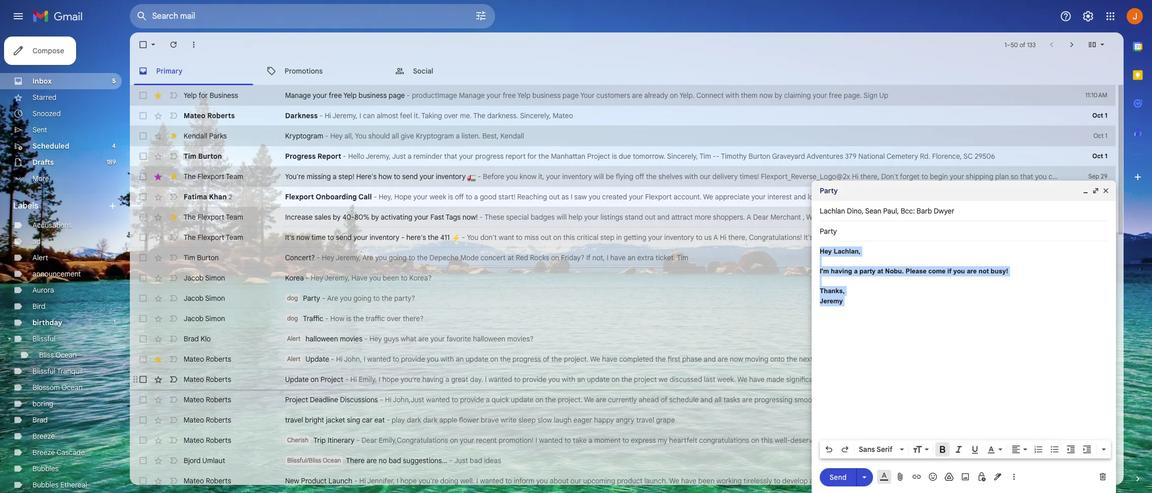 Task type: describe. For each thing, give the bounding box(es) containing it.
well-
[[775, 436, 791, 445]]

are left already
[[632, 91, 643, 100]]

stand
[[625, 213, 643, 222]]

party inside row
[[303, 294, 320, 303]]

on up the slow
[[535, 395, 544, 404]]

yelp.
[[680, 91, 695, 100]]

cell for 12th row from the top
[[1079, 314, 1116, 324]]

on left roll!
[[1046, 213, 1054, 222]]

breeze for breeze cascade
[[32, 448, 55, 457]]

1 vertical spatial all
[[715, 395, 722, 404]]

2 it's from the left
[[804, 233, 813, 242]]

burton for concert? - hey jeremy, are you going to the depeche mode concert at red rocks on friday? if not, i have an extra ticket. tim
[[197, 253, 219, 262]]

stage.
[[815, 355, 835, 364]]

promotions tab
[[258, 57, 386, 85]]

insert photo image
[[961, 472, 971, 482]]

2 horizontal spatial provide
[[523, 375, 547, 384]]

in
[[616, 233, 622, 242]]

start!
[[499, 192, 516, 201]]

0 horizontal spatial great
[[451, 375, 468, 384]]

well.
[[460, 476, 475, 486]]

i right smoothly.
[[827, 395, 829, 404]]

2 dark from the left
[[423, 416, 438, 425]]

1 horizontal spatial progress
[[513, 355, 541, 364]]

- these special badges will help your listings stand out and attract more shoppers. a dear merchant , we have great news - you've successfully connected your shop!
[[478, 213, 1014, 222]]

discussions
[[340, 395, 378, 404]]

sep 12 for just bad ideas
[[1090, 457, 1108, 464]]

your down shop!
[[990, 233, 1004, 242]]

inventory down attract
[[665, 233, 694, 242]]

1 vertical spatial out
[[645, 213, 656, 222]]

0 vertical spatial is
[[612, 152, 617, 161]]

quick
[[492, 395, 509, 404]]

we right account.
[[703, 192, 713, 201]]

send down the 40- in the top left of the page
[[336, 233, 352, 242]]

wanted down the slow
[[539, 436, 563, 445]]

social tab
[[387, 57, 515, 85]]

0 vertical spatial project.
[[564, 355, 589, 364]]

progress report - hello jeremy, just a reminder that your progress report for the manhattan project is due tomorrow. sincerely, tim -- timothy burton graveyard adventures 379 national cemetery rd. florence, sc 29506
[[285, 152, 995, 161]]

wanted up 'apple'
[[426, 395, 450, 404]]

1 horizontal spatial our
[[700, 172, 711, 181]]

2
[[229, 193, 232, 201]]

and right phase
[[704, 355, 716, 364]]

due
[[619, 152, 631, 161]]

1 horizontal spatial you
[[467, 233, 479, 242]]

more button
[[0, 170, 122, 187]]

suggestions...
[[403, 456, 447, 465]]

bubbles link
[[32, 464, 59, 473]]

0 horizontal spatial for
[[199, 91, 208, 100]]

mateo roberts for update on project
[[184, 375, 231, 384]]

that left think
[[899, 476, 912, 486]]

by down meet
[[930, 395, 937, 404]]

timothy
[[721, 152, 747, 161]]

gmail image
[[32, 6, 88, 26]]

20 row from the top
[[130, 471, 1116, 491]]

1 horizontal spatial is
[[448, 192, 453, 201]]

scheduled
[[32, 142, 69, 151]]

29 for before you know it, your inventory will be flying off the shelves with our delivery times! flexport_reverse_logo@2x hi there, don't forget to begin your shipping plan so that you can send inventory
[[1101, 173, 1108, 180]]

phase
[[682, 355, 702, 364]]

you down the alert halloween movies - hey guys what are your favorite halloween movies?
[[427, 355, 439, 364]]

by left the 40- in the top left of the page
[[333, 213, 341, 222]]

0 horizontal spatial next
[[799, 355, 813, 364]]

1 horizontal spatial sincerely,
[[667, 152, 698, 161]]

⚡ image
[[452, 234, 460, 242]]

2 page from the left
[[563, 91, 579, 100]]

you inside message body text field
[[954, 267, 965, 275]]

my
[[658, 436, 668, 445]]

grape
[[656, 416, 675, 425]]

jeremy, for have
[[325, 274, 350, 283]]

1 vertical spatial are
[[327, 294, 338, 303]]

and right new
[[831, 476, 843, 486]]

undo ‪(⌘z)‬ image
[[824, 445, 834, 455]]

we down looking
[[806, 213, 817, 222]]

Message Body text field
[[820, 247, 1108, 437]]

to down here's
[[409, 253, 415, 262]]

your down listen.
[[459, 152, 474, 161]]

bold ‪(⌘b)‬ image
[[938, 445, 948, 455]]

with up laugh at the left bottom of page
[[562, 375, 575, 384]]

0 horizontal spatial at
[[508, 253, 514, 262]]

sep left 28
[[1089, 213, 1100, 221]]

2 vertical spatial now
[[730, 355, 743, 364]]

social
[[413, 66, 433, 75]]

saw
[[574, 192, 587, 201]]

formatting options toolbar
[[820, 440, 1111, 459]]

cell for fifth row from the bottom
[[1079, 395, 1116, 405]]

feel
[[400, 111, 412, 120]]

you up best
[[861, 395, 872, 404]]

2 horizontal spatial now
[[760, 91, 773, 100]]

blissful/bliss
[[287, 457, 321, 464]]

cell for 11th row from the bottom
[[1079, 273, 1116, 283]]

project
[[634, 375, 657, 384]]

how
[[379, 172, 392, 181]]

0 horizontal spatial if
[[586, 253, 591, 262]]

red
[[516, 253, 528, 262]]

jeremy, for i
[[333, 111, 358, 120]]

1 vertical spatial update
[[587, 375, 610, 384]]

there, for don't
[[861, 172, 880, 181]]

the flexport team for it's
[[184, 233, 243, 242]]

1 vertical spatial over
[[387, 314, 401, 323]]

hey for hey jeremy, have you been to korea?
[[311, 274, 323, 283]]

0 vertical spatial oct 1
[[1093, 112, 1108, 119]]

italic ‪(⌘i)‬ image
[[954, 445, 964, 455]]

insert signature image
[[993, 472, 1003, 482]]

0 horizontal spatial you
[[355, 131, 367, 141]]

to left take
[[565, 436, 571, 445]]

your right claiming
[[813, 91, 827, 100]]

call
[[359, 192, 372, 201]]

ocean for bliss
[[55, 351, 77, 360]]

bliss ocean
[[39, 351, 77, 360]]

jeremy
[[820, 297, 843, 305]]

1 vertical spatial shipping
[[876, 233, 903, 242]]

0 vertical spatial end
[[961, 355, 973, 364]]

jeremy, for are
[[336, 253, 361, 262]]

5 row from the top
[[130, 166, 1116, 187]]

are right what on the bottom left
[[418, 334, 429, 344]]

roberts for project
[[206, 395, 231, 404]]

1 horizontal spatial plan
[[995, 172, 1009, 181]]

i right well.
[[476, 476, 478, 486]]

i right promotion!
[[536, 436, 537, 445]]

2 vertical spatial for
[[949, 192, 958, 201]]

darkness - hi jeremy, i can almost feel it. taking over me. the darkness. sincerely, mateo
[[285, 111, 573, 120]]

by up deadline.
[[939, 355, 947, 364]]

that up "🎉" icon
[[1020, 172, 1034, 181]]

come
[[929, 267, 946, 275]]

1 horizontal spatial shipping
[[966, 172, 994, 181]]

hi left jennifer,
[[359, 476, 366, 486]]

sep left 11
[[1091, 477, 1102, 485]]

drafts link
[[32, 158, 54, 167]]

not
[[979, 267, 989, 275]]

i left the almost
[[359, 111, 361, 120]]

there?
[[403, 314, 424, 323]]

on up deadline
[[311, 375, 319, 384]]

12 row from the top
[[130, 309, 1116, 329]]

1 horizontal spatial begin
[[930, 172, 948, 181]]

on left track
[[878, 375, 886, 384]]

how
[[330, 314, 345, 323]]

labels navigation
[[0, 32, 130, 493]]

dwyer
[[934, 207, 955, 216]]

your down florence,
[[950, 172, 964, 181]]

1 free from the left
[[329, 91, 342, 100]]

2 mateo roberts from the top
[[184, 355, 231, 364]]

oct for hey all, you should all give kryptogram a listen. best, kendall
[[1094, 132, 1104, 140]]

1 horizontal spatial for
[[527, 152, 537, 161]]

0 horizontal spatial going
[[353, 294, 372, 303]]

already
[[644, 91, 668, 100]]

1 manage from the left
[[285, 91, 311, 100]]

send up hope
[[402, 172, 418, 181]]

primary tab
[[130, 57, 257, 85]]

1 horizontal spatial if
[[977, 375, 981, 384]]

extra
[[637, 253, 654, 262]]

all,
[[345, 131, 354, 141]]

sep 29 for hey, hope your week is off to a good start! reaching out as i saw you created your flexport account. we appreciate your interest and looking forward to seeing if we're a good fit for your
[[1088, 193, 1108, 200]]

to down sales
[[328, 233, 334, 242]]

sep down indent more ‪(⌘])‬ icon
[[1090, 457, 1101, 464]]

1 vertical spatial just
[[454, 456, 468, 465]]

lachlan
[[820, 207, 845, 216]]

i left think
[[914, 476, 916, 486]]

launch.
[[645, 476, 668, 486]]

are up happy
[[596, 395, 606, 404]]

party?
[[394, 294, 415, 303]]

wanted up quick
[[489, 375, 512, 384]]

to up the traffic
[[373, 294, 380, 303]]

klo
[[201, 334, 211, 344]]

favorite
[[447, 334, 471, 344]]

provide for with
[[401, 355, 425, 364]]

more formatting options image
[[1099, 445, 1109, 455]]

help
[[569, 213, 583, 222]]

1 horizontal spatial dear
[[753, 213, 769, 222]]

birthday
[[32, 318, 62, 327]]

congratulations
[[699, 436, 750, 445]]

slow
[[538, 416, 552, 425]]

tab list right the 27
[[1124, 32, 1152, 457]]

0 vertical spatial oct
[[1093, 112, 1104, 119]]

jacob simon for traffic
[[184, 314, 225, 323]]

0 vertical spatial report
[[506, 152, 526, 161]]

insert files using drive image
[[944, 472, 954, 482]]

with down favorite
[[441, 355, 454, 364]]

1 horizontal spatial great
[[835, 213, 853, 222]]

team for it's now time to send your inventory - here's the 411
[[226, 233, 243, 242]]

to left the korea?
[[401, 274, 408, 283]]

paul
[[883, 207, 897, 216]]

have
[[351, 274, 368, 283]]

roberts for darkness
[[207, 111, 235, 120]]

if inside main content
[[891, 192, 896, 201]]

11 row from the top
[[130, 288, 1116, 309]]

john,just
[[393, 395, 424, 404]]

0 horizontal spatial dear
[[362, 436, 377, 445]]

main menu image
[[12, 10, 24, 22]]

1 horizontal spatial going
[[389, 253, 407, 262]]

2 time from the left
[[815, 233, 829, 242]]

1 simon from the top
[[205, 274, 225, 283]]

the for increase sales by 40-80% by activating your fast tags now!
[[184, 213, 196, 222]]

ahead
[[639, 395, 659, 404]]

2 horizontal spatial an
[[628, 253, 636, 262]]

16 row from the top
[[130, 390, 1116, 410]]

provide for quick
[[460, 395, 484, 404]]

Subject field
[[820, 226, 1108, 236]]

mode
[[461, 253, 479, 262]]

to right how
[[394, 172, 400, 181]]

11:10 am
[[1086, 91, 1108, 99]]

wanted down ideas
[[480, 476, 504, 486]]

tags
[[446, 213, 461, 222]]

2 vertical spatial an
[[577, 375, 585, 384]]

underline ‪(⌘u)‬ image
[[970, 445, 980, 455]]

you left about
[[536, 476, 548, 486]]

you up you're on a roll! the next
[[1035, 172, 1047, 181]]

1 halloween from the left
[[306, 334, 338, 344]]

hi down 379
[[852, 172, 859, 181]]

1 vertical spatial this
[[761, 436, 773, 445]]

bubbles ethereal link
[[32, 481, 87, 490]]

significant
[[786, 375, 820, 384]]

1 vertical spatial end
[[952, 395, 964, 404]]

2 horizontal spatial can
[[1049, 172, 1061, 181]]

on down 'apple'
[[450, 436, 458, 445]]

discussed
[[670, 375, 702, 384]]

inventory left the "🚛" icon
[[436, 172, 466, 181]]

having inside row
[[422, 375, 444, 384]]

tab list containing primary
[[130, 57, 1124, 85]]

compose button
[[4, 37, 76, 65]]

2 vertical spatial our
[[571, 476, 582, 486]]

by left claiming
[[775, 91, 783, 100]]

2 vertical spatial is
[[346, 314, 351, 323]]

working
[[717, 476, 742, 486]]

will left help
[[557, 213, 567, 222]]

to down the "🚛" icon
[[466, 192, 472, 201]]

1 good from the left
[[480, 192, 497, 201]]

insert link ‪(⌘k)‬ image
[[912, 472, 922, 482]]

that right reminder
[[444, 152, 457, 161]]

0 horizontal spatial off
[[455, 192, 464, 201]]

1 vertical spatial detailed
[[880, 395, 906, 404]]

1 page from the left
[[389, 91, 405, 100]]

a inside text field
[[854, 267, 858, 275]]

your left favorite
[[431, 334, 445, 344]]

2 bad from the left
[[470, 456, 482, 465]]

blissful tranquil link
[[32, 367, 83, 376]]

aurora link
[[32, 286, 54, 295]]

hi right darkness
[[325, 111, 331, 120]]

not,
[[593, 253, 605, 262]]

0 vertical spatial this
[[563, 233, 575, 242]]

more options image
[[1011, 472, 1017, 482]]

we left completed
[[590, 355, 600, 364]]

settings image
[[1082, 10, 1095, 22]]

sean
[[865, 207, 882, 216]]

0 horizontal spatial sincerely,
[[520, 111, 551, 120]]

sep up pop out image
[[1089, 173, 1099, 180]]

redo ‪(⌘y)‬ image
[[840, 445, 850, 455]]

be
[[606, 172, 614, 181]]

tirelessly
[[744, 476, 772, 486]]

breeze cascade link
[[32, 448, 85, 457]]

🚛 image
[[468, 173, 476, 182]]

0 vertical spatial can
[[363, 111, 375, 120]]

80%
[[355, 213, 369, 222]]

product
[[301, 476, 327, 486]]

3 free from the left
[[829, 91, 842, 100]]

2 horizontal spatial ,
[[897, 207, 899, 216]]

movies
[[340, 334, 363, 344]]

you right think
[[935, 476, 947, 486]]

attach files image
[[896, 472, 906, 482]]

to right products on the right top of the page
[[1037, 233, 1043, 242]]

simon for traffic
[[205, 314, 225, 323]]

hi left john,
[[336, 355, 343, 364]]

0 vertical spatial been
[[383, 274, 399, 283]]

0 vertical spatial off
[[635, 172, 644, 181]]

toggle split pane mode image
[[1087, 40, 1098, 50]]

you right 'saw'
[[589, 192, 601, 201]]

miss
[[524, 233, 539, 242]]

ocean for blossom
[[61, 383, 83, 392]]

happy
[[594, 416, 614, 425]]

are left no
[[367, 456, 377, 465]]

have right launch.
[[681, 476, 697, 486]]

promotion!
[[499, 436, 534, 445]]

1 vertical spatial so
[[921, 233, 928, 242]]

your right help
[[584, 213, 599, 222]]

burton for progress report - hello jeremy, just a reminder that your progress report for the manhattan project is due tomorrow. sincerely, tim -- timothy burton graveyard adventures 379 national cemetery rd. florence, sc 29506
[[198, 152, 222, 161]]

, inside main content
[[803, 213, 805, 222]]

have down looking
[[818, 213, 834, 222]]

brad klo
[[184, 334, 211, 344]]

hey for hey jeremy, are you going to the depeche mode concert at red rocks on friday? if not, i have an extra ticket. tim
[[322, 253, 334, 262]]

you right stage. on the bottom right of the page
[[870, 355, 882, 364]]

your down promotions tab
[[313, 91, 327, 100]]

i'm having a party at nobu. please come if you are not busy!
[[820, 267, 1009, 275]]

- you don't want to miss out on this critical step in getting your inventory to us a hi there, congratulations! it's time to begin your shipping plan so that you can send your products to our
[[460, 233, 1056, 242]]

seeing
[[868, 192, 890, 201]]

pop out image
[[1092, 187, 1100, 195]]

guys
[[384, 334, 399, 344]]

row containing fatima khan
[[130, 187, 1116, 207]]

3 yelp from the left
[[517, 91, 531, 100]]

2 vertical spatial out
[[541, 233, 552, 242]]

hope for emily,
[[382, 375, 399, 384]]

manhattan
[[551, 152, 585, 161]]

0 horizontal spatial begin
[[840, 233, 858, 242]]

i right love.
[[977, 476, 979, 486]]

launch
[[329, 476, 352, 486]]

1 vertical spatial project.
[[558, 395, 583, 404]]

blossom
[[32, 383, 60, 392]]

send up roll!
[[1062, 172, 1078, 181]]

to left meet
[[906, 375, 913, 384]]

with left them
[[726, 91, 739, 100]]

row containing yelp for business
[[130, 85, 1116, 106]]

0 horizontal spatial just
[[392, 152, 406, 161]]

the for you're missing a step! here's how to send your inventory
[[184, 172, 196, 181]]

2 vertical spatial progress
[[821, 375, 850, 384]]

mateo roberts for darkness
[[184, 111, 235, 120]]

your up connected
[[960, 192, 975, 201]]

roberts for update
[[206, 375, 231, 384]]

by right 80%
[[371, 213, 379, 222]]

1 horizontal spatial a
[[747, 213, 751, 222]]

bubbles for bubbles ethereal
[[32, 481, 59, 490]]

cell for seventh row from the bottom
[[1079, 354, 1116, 364]]

🎉 image
[[1014, 214, 1023, 222]]

1 vertical spatial report
[[917, 355, 937, 364]]

on up quick
[[490, 355, 498, 364]]

inventory down increase sales by 40-80% by activating your fast tags now!
[[370, 233, 400, 242]]

with up account.
[[685, 172, 698, 181]]

traffic
[[366, 314, 385, 323]]

1 horizontal spatial so
[[1011, 172, 1019, 181]]

1 horizontal spatial project
[[321, 375, 343, 384]]

are up week.
[[718, 355, 728, 364]]

have right not,
[[610, 253, 626, 262]]

hope for jennifer,
[[400, 476, 417, 486]]

29 for hey, hope your week is off to a good start! reaching out as i saw you created your flexport account. we appreciate your interest and looking forward to seeing if we're a good fit for your
[[1101, 193, 1108, 200]]

send right smoothly.
[[843, 395, 859, 404]]

you down the it's now time to send your inventory - here's the 411
[[375, 253, 387, 262]]

1 time from the left
[[312, 233, 326, 242]]

activating
[[381, 213, 413, 222]]

you up how
[[340, 294, 352, 303]]

alert update - hi john, i wanted to provide you with an update on the progress of the project. we have completed the first phase and are now moving onto the next stage. i will send you a detailed report by the end of
[[287, 355, 982, 364]]

brad for brad klo
[[184, 334, 199, 344]]



Task type: locate. For each thing, give the bounding box(es) containing it.
jeremy, up all,
[[333, 111, 358, 120]]

progress down stage. on the bottom right of the page
[[821, 375, 850, 384]]

1 horizontal spatial ,
[[862, 207, 864, 216]]

2 yelp from the left
[[344, 91, 357, 100]]

doing
[[440, 476, 458, 486]]

18 row from the top
[[130, 430, 1116, 451]]

dog inside dog party - are you going to the party?
[[287, 294, 298, 302]]

good left fit
[[922, 192, 939, 201]]

15 row from the top
[[130, 369, 1116, 390]]

jacob for traffic
[[184, 314, 204, 323]]

will left be
[[594, 172, 604, 181]]

are inside message body text field
[[967, 267, 977, 275]]

1 horizontal spatial update
[[511, 395, 534, 404]]

1 vertical spatial you
[[467, 233, 479, 242]]

0 vertical spatial sincerely,
[[520, 111, 551, 120]]

and left track
[[852, 375, 864, 384]]

3 the flexport team from the top
[[184, 233, 243, 242]]

darkness
[[285, 111, 318, 120]]

blissful link
[[32, 334, 55, 344]]

0 vertical spatial party
[[820, 186, 838, 195]]

product right more send options image
[[872, 476, 897, 486]]

2 travel from the left
[[636, 416, 654, 425]]

1 vertical spatial party
[[303, 294, 320, 303]]

1 horizontal spatial now
[[730, 355, 743, 364]]

sep 12 for dear emily,congratulations on your recent promotion! i wanted to take a moment to express my heartfelt congratulations on this well-deserved achievement. best wishes,katherine
[[1090, 436, 1108, 444]]

next left stage. on the bottom right of the page
[[799, 355, 813, 364]]

support image
[[1060, 10, 1072, 22]]

numbered list ‪(⌘⇧7)‬ image
[[1034, 445, 1044, 455]]

50
[[1011, 41, 1018, 48]]

133
[[1027, 41, 1036, 48]]

0 vertical spatial all
[[392, 131, 399, 141]]

project up be
[[587, 152, 610, 161]]

1 vertical spatial off
[[455, 192, 464, 201]]

travel up the cherish
[[285, 416, 303, 425]]

umlaut
[[202, 456, 225, 465]]

1 travel from the left
[[285, 416, 303, 425]]

0 horizontal spatial an
[[456, 355, 464, 364]]

1 12 from the top
[[1102, 436, 1108, 444]]

i'm
[[820, 267, 829, 275]]

bubbles down breeze cascade
[[32, 464, 59, 473]]

1 blissful from the top
[[32, 334, 55, 344]]

announcement link
[[32, 269, 81, 279]]

0 horizontal spatial been
[[383, 274, 399, 283]]

graveyard
[[772, 152, 805, 161]]

0 horizontal spatial page
[[389, 91, 405, 100]]

dog for party
[[287, 294, 298, 302]]

tim burton for concert?
[[184, 253, 219, 262]]

update up bright
[[285, 375, 309, 384]]

1 horizontal spatial an
[[577, 375, 585, 384]]

sep left the 27
[[1089, 233, 1100, 241]]

oct 1 for kryptogram - hey all, you should all give kryptogram a listen. best, kendall
[[1094, 132, 1108, 140]]

as
[[562, 192, 569, 201]]

bjord
[[184, 456, 201, 465]]

1 jacob from the top
[[184, 274, 204, 283]]

1 business from the left
[[359, 91, 387, 100]]

so
[[1011, 172, 1019, 181], [921, 233, 928, 242]]

1 vertical spatial you're
[[419, 476, 439, 486]]

itinerary
[[328, 436, 355, 445]]

1 kryptogram from the left
[[285, 131, 323, 141]]

toolbar
[[1032, 374, 1113, 385]]

project up deadline
[[321, 375, 343, 384]]

ethereal
[[60, 481, 87, 490]]

to left seeing
[[860, 192, 866, 201]]

0 vertical spatial there,
[[861, 172, 880, 181]]

blissful tranquil
[[32, 367, 83, 376]]

brad inside main content
[[184, 334, 199, 344]]

bird
[[32, 302, 45, 311]]

breeze for breeze link
[[32, 432, 55, 441]]

don't
[[480, 233, 497, 242]]

3 row from the top
[[130, 126, 1116, 146]]

8 row from the top
[[130, 227, 1116, 248]]

love.
[[961, 476, 976, 486]]

boring link
[[32, 399, 53, 408]]

close image
[[1102, 187, 1110, 195]]

2 horizontal spatial project
[[587, 152, 610, 161]]

and left looking
[[794, 192, 806, 201]]

project
[[587, 152, 610, 161], [321, 375, 343, 384], [285, 395, 308, 404]]

yelp down primary tab
[[184, 91, 197, 100]]

alert inside alert update - hi john, i wanted to provide you with an update on the progress of the project. we have completed the first phase and are now moving onto the next stage. i will send you a detailed report by the end of
[[287, 355, 301, 363]]

to left express
[[623, 436, 629, 445]]

refresh image
[[168, 40, 179, 50]]

hey,
[[379, 192, 393, 201]]

3 mateo roberts from the top
[[184, 375, 231, 384]]

3 jacob simon from the top
[[184, 314, 225, 323]]

1 vertical spatial project
[[321, 375, 343, 384]]

7 row from the top
[[130, 207, 1116, 227]]

row containing kendall parks
[[130, 126, 1116, 146]]

mateo roberts for travel bright jacket sing car eat
[[184, 416, 231, 425]]

2 vertical spatial alert
[[287, 355, 301, 363]]

1 inside labels navigation
[[113, 319, 116, 326]]

0 horizontal spatial if
[[891, 192, 896, 201]]

0 vertical spatial ocean
[[55, 351, 77, 360]]

411
[[440, 233, 450, 242]]

hi right us on the right of page
[[720, 233, 727, 242]]

2 blissful from the top
[[32, 367, 55, 376]]

recent
[[476, 436, 497, 445]]

0 horizontal spatial time
[[312, 233, 326, 242]]

bubbles for bubbles link
[[32, 464, 59, 473]]

bliss ocean link
[[39, 351, 77, 360]]

0 horizontal spatial can
[[363, 111, 375, 120]]

1 vertical spatial team
[[226, 213, 243, 222]]

i right jennifer,
[[397, 476, 399, 486]]

i right stage. on the bottom right of the page
[[837, 355, 839, 364]]

send
[[830, 473, 847, 482]]

bulleted list ‪(⌘⇧8)‬ image
[[1050, 445, 1060, 455]]

0 vertical spatial our
[[700, 172, 711, 181]]

plan down "successfully"
[[905, 233, 919, 242]]

dog for traffic
[[287, 315, 298, 322]]

1 horizontal spatial next
[[1089, 213, 1103, 222]]

1 horizontal spatial party
[[820, 186, 838, 195]]

oct 1 for progress report - hello jeremy, just a reminder that your progress report for the manhattan project is due tomorrow. sincerely, tim -- timothy burton graveyard adventures 379 national cemetery rd. florence, sc 29506
[[1093, 152, 1108, 160]]

now up concert?
[[296, 233, 310, 242]]

onboarding
[[316, 192, 357, 201]]

0 vertical spatial jacob simon
[[184, 274, 225, 283]]

0 vertical spatial 29
[[1101, 173, 1108, 180]]

we right week.
[[738, 375, 748, 384]]

2 vertical spatial can
[[958, 233, 970, 242]]

2 free from the left
[[503, 91, 516, 100]]

on up currently at bottom right
[[612, 375, 620, 384]]

can down connected
[[958, 233, 970, 242]]

1 horizontal spatial having
[[831, 267, 852, 275]]

adventures
[[807, 152, 843, 161]]

2 good from the left
[[922, 192, 939, 201]]

off right flying
[[635, 172, 644, 181]]

tim burton for progress report
[[184, 152, 222, 161]]

0 vertical spatial over
[[444, 111, 458, 120]]

fatima khan 2
[[184, 192, 232, 201]]

moving
[[745, 355, 769, 364]]

2 vertical spatial jacob simon
[[184, 314, 225, 323]]

kendall right best,
[[501, 131, 524, 141]]

1 row from the top
[[130, 85, 1116, 106]]

1 bad from the left
[[389, 456, 401, 465]]

8 cell from the top
[[1079, 415, 1116, 425]]

cell for 17th row
[[1079, 415, 1116, 425]]

1 mateo roberts from the top
[[184, 111, 235, 120]]

discard draft ‪(⌘⇧d)‬ image
[[1098, 472, 1108, 482]]

Search mail text field
[[152, 11, 447, 21]]

dark left 'apple'
[[423, 416, 438, 425]]

hey right the korea
[[311, 274, 323, 283]]

advanced search options image
[[471, 6, 491, 26]]

0 horizontal spatial a
[[714, 233, 718, 242]]

cell for 11th row from the top of the main content containing primary
[[1079, 293, 1116, 303]]

now right them
[[760, 91, 773, 100]]

and left attract
[[657, 213, 670, 222]]

first
[[668, 355, 681, 364]]

4 row from the top
[[130, 146, 1116, 166]]

you're for you're missing a step! here's how to send your inventory
[[285, 172, 305, 181]]

row
[[130, 85, 1116, 106], [130, 106, 1116, 126], [130, 126, 1116, 146], [130, 146, 1116, 166], [130, 166, 1116, 187], [130, 187, 1116, 207], [130, 207, 1116, 227], [130, 227, 1116, 248], [130, 248, 1116, 268], [130, 268, 1116, 288], [130, 288, 1116, 309], [130, 309, 1116, 329], [130, 329, 1116, 349], [130, 349, 1116, 369], [130, 369, 1116, 390], [130, 390, 1116, 410], [130, 410, 1116, 430], [130, 430, 1116, 451], [130, 451, 1116, 471], [130, 471, 1116, 491]]

simon for party
[[205, 294, 225, 303]]

None checkbox
[[138, 90, 148, 100], [138, 131, 148, 141], [138, 172, 148, 182], [138, 192, 148, 202], [138, 273, 148, 283], [138, 293, 148, 303], [138, 374, 148, 385], [138, 395, 148, 405], [138, 415, 148, 425], [138, 476, 148, 486], [138, 90, 148, 100], [138, 131, 148, 141], [138, 172, 148, 182], [138, 192, 148, 202], [138, 273, 148, 283], [138, 293, 148, 303], [138, 374, 148, 385], [138, 395, 148, 405], [138, 415, 148, 425], [138, 476, 148, 486]]

19 row from the top
[[130, 451, 1116, 471]]

on right rocks
[[551, 253, 559, 262]]

insert emoji ‪(⌘⇧2)‬ image
[[928, 472, 938, 482]]

1 breeze from the top
[[32, 432, 55, 441]]

alert inside labels navigation
[[32, 253, 48, 262]]

you're on a roll! the next
[[1023, 213, 1103, 222]]

2 product from the left
[[872, 476, 897, 486]]

free down promotions tab
[[329, 91, 342, 100]]

interest
[[768, 192, 792, 201]]

up
[[879, 91, 889, 100]]

on down badges
[[553, 233, 561, 242]]

team for you're missing a step! here's how to send your inventory
[[226, 172, 243, 181]]

progressing
[[754, 395, 793, 404]]

1 it's from the left
[[285, 233, 295, 242]]

row containing brad klo
[[130, 329, 1116, 349]]

party inside "dialog"
[[820, 186, 838, 195]]

0 horizontal spatial shipping
[[876, 233, 903, 242]]

party
[[820, 186, 838, 195], [303, 294, 320, 303]]

2 kryptogram from the left
[[416, 131, 454, 141]]

1 vertical spatial the flexport team
[[184, 213, 243, 222]]

toolbar inside main content
[[1032, 374, 1113, 385]]

update up sleep
[[511, 395, 534, 404]]

great left the news
[[835, 213, 853, 222]]

0 vertical spatial out
[[549, 192, 560, 201]]

main content
[[130, 32, 1124, 493]]

indent less ‪(⌘[)‬ image
[[1066, 445, 1076, 455]]

car
[[362, 416, 373, 425]]

2 sep 12 from the top
[[1090, 457, 1108, 464]]

0 vertical spatial brad
[[184, 334, 199, 344]]

party
[[860, 267, 876, 275]]

search mail image
[[133, 7, 151, 25]]

forget
[[900, 172, 920, 181]]

12 for dear emily,congratulations on your recent promotion! i wanted to take a moment to express my heartfelt congratulations on this well-deserved achievement. best wishes,katherine
[[1102, 436, 1108, 444]]

sans serif option
[[857, 445, 898, 455]]

are left not
[[967, 267, 977, 275]]

0 vertical spatial update
[[306, 355, 329, 364]]

1 vertical spatial our
[[1045, 233, 1056, 242]]

1 team from the top
[[226, 172, 243, 181]]

bad right no
[[389, 456, 401, 465]]

cell for ninth row from the top
[[1079, 253, 1116, 263]]

hello
[[348, 152, 364, 161]]

2 the flexport team from the top
[[184, 213, 243, 222]]

alert
[[32, 253, 48, 262], [287, 335, 301, 343], [287, 355, 301, 363]]

3 simon from the top
[[205, 314, 225, 323]]

on left yelp.
[[670, 91, 678, 100]]

1 vertical spatial an
[[456, 355, 464, 364]]

hey up i'm
[[820, 248, 832, 255]]

-
[[407, 91, 410, 100], [320, 111, 323, 120], [325, 131, 328, 141], [343, 152, 346, 161], [713, 152, 716, 161], [716, 152, 720, 161], [478, 172, 481, 181], [374, 192, 377, 201], [480, 213, 483, 222], [873, 213, 876, 222], [401, 233, 405, 242], [462, 233, 465, 242], [317, 253, 320, 262], [306, 274, 309, 283], [322, 294, 325, 303], [325, 314, 329, 323], [364, 334, 368, 344], [331, 355, 334, 364], [345, 375, 349, 384], [380, 395, 383, 404], [387, 416, 390, 425], [356, 436, 360, 445], [449, 456, 453, 465], [354, 476, 358, 486]]

indent more ‪(⌘])‬ image
[[1082, 445, 1092, 455]]

at inside message body text field
[[878, 267, 884, 275]]

dog traffic - how is the traffic over there?
[[287, 314, 424, 323]]

1 vertical spatial oct
[[1094, 132, 1104, 140]]

2 cell from the top
[[1079, 273, 1116, 283]]

1 vertical spatial update
[[285, 375, 309, 384]]

1 cell from the top
[[1079, 253, 1116, 263]]

dear down "car"
[[362, 436, 377, 445]]

alert for alert update - hi john, i wanted to provide you with an update on the progress of the project. we have completed the first phase and are now moving onto the next stage. i will send you a detailed report by the end of
[[287, 355, 301, 363]]

2 vertical spatial project
[[285, 395, 308, 404]]

brad left klo
[[184, 334, 199, 344]]

don't
[[881, 172, 899, 181]]

1 kendall from the left
[[184, 131, 207, 141]]

6 row from the top
[[130, 187, 1116, 207]]

upcoming
[[583, 476, 615, 486]]

12 for just bad ideas
[[1102, 457, 1108, 464]]

going down have
[[353, 294, 372, 303]]

2 bubbles from the top
[[32, 481, 59, 490]]

1 the flexport team from the top
[[184, 172, 243, 181]]

9 row from the top
[[130, 248, 1116, 268]]

1 tim burton from the top
[[184, 152, 222, 161]]

0 horizontal spatial it's
[[285, 233, 295, 242]]

out right stand
[[645, 213, 656, 222]]

manage your free yelp business page - productimage manage your free yelp business page your customers are already on yelp. connect with them now by claiming your free page. sign up
[[285, 91, 889, 100]]

0 horizontal spatial plan
[[905, 233, 919, 242]]

starred link
[[32, 93, 56, 102]]

alert for alert halloween movies - hey guys what are your favorite halloween movies?
[[287, 335, 301, 343]]

2 jacob from the top
[[184, 294, 204, 303]]

flexport for it's now time to send your inventory - here's the 411
[[198, 233, 224, 242]]

jeremy, up korea - hey jeremy, have you been to korea?
[[336, 253, 361, 262]]

primary
[[156, 66, 183, 75]]

0 vertical spatial the flexport team
[[184, 172, 243, 181]]

you right have
[[369, 274, 381, 283]]

yelp for business
[[184, 91, 238, 100]]

0 vertical spatial update
[[466, 355, 488, 364]]

1 vertical spatial for
[[527, 152, 537, 161]]

0 horizontal spatial progress
[[475, 152, 504, 161]]

2 halloween from the left
[[473, 334, 506, 344]]

1 horizontal spatial brad
[[184, 334, 199, 344]]

you're for you're on a roll! the next
[[1024, 213, 1044, 222]]

flexport for increase sales by 40-80% by activating your fast tags now!
[[198, 213, 224, 222]]

1 horizontal spatial if
[[948, 267, 952, 275]]

1 vertical spatial if
[[948, 267, 952, 275]]

detailed up track
[[889, 355, 915, 364]]

reaching
[[517, 192, 547, 201]]

i right as
[[571, 192, 573, 201]]

2 vertical spatial report
[[908, 395, 928, 404]]

1 horizontal spatial halloween
[[473, 334, 506, 344]]

0 horizontal spatial provide
[[401, 355, 425, 364]]

heartfelt
[[669, 436, 697, 445]]

2 tim burton from the top
[[184, 253, 219, 262]]

on left 'well-'
[[751, 436, 759, 445]]

1 horizontal spatial are
[[362, 253, 374, 262]]

mateo roberts for project deadline discussions
[[184, 395, 231, 404]]

6 mateo roberts from the top
[[184, 436, 231, 445]]

1 vertical spatial having
[[422, 375, 444, 384]]

blissful for blissful link
[[32, 334, 55, 344]]

0 horizontal spatial good
[[480, 192, 497, 201]]

1 product from the left
[[617, 476, 643, 486]]

over
[[444, 111, 458, 120], [387, 314, 401, 323]]

jeremy, left have
[[325, 274, 350, 283]]

1 horizontal spatial bad
[[470, 456, 482, 465]]

1 dog from the top
[[287, 294, 298, 302]]

cell for row containing brad klo
[[1079, 334, 1116, 344]]

is right week
[[448, 192, 453, 201]]

1 dark from the left
[[407, 416, 421, 425]]

None search field
[[130, 4, 495, 28]]

concert
[[481, 253, 506, 262]]

2 row from the top
[[130, 106, 1116, 126]]

minimize image
[[1082, 187, 1090, 195]]

there, for congratulations!
[[728, 233, 747, 242]]

is right how
[[346, 314, 351, 323]]

3 jacob from the top
[[184, 314, 204, 323]]

, left "sean"
[[862, 207, 864, 216]]

step!
[[339, 172, 354, 181]]

oct for hello jeremy, just a reminder that your progress report for the manhattan project is due tomorrow. sincerely, tim -- timothy burton graveyard adventures 379 national cemetery rd. florence, sc 29506
[[1093, 152, 1104, 160]]

2 vertical spatial jacob
[[184, 314, 204, 323]]

progress down best,
[[475, 152, 504, 161]]

john,
[[344, 355, 362, 364]]

1 vertical spatial a
[[714, 233, 718, 242]]

2 simon from the top
[[205, 294, 225, 303]]

all left give
[[392, 131, 399, 141]]

row containing bjord umlaut
[[130, 451, 1116, 471]]

for up know
[[527, 152, 537, 161]]

our left delivery
[[700, 172, 711, 181]]

having inside message body text field
[[831, 267, 852, 275]]

you left know
[[506, 172, 518, 181]]

hi left emily,
[[350, 375, 357, 384]]

your right getting
[[648, 233, 663, 242]]

cell
[[1079, 253, 1116, 263], [1079, 273, 1116, 283], [1079, 293, 1116, 303], [1079, 314, 1116, 324], [1079, 334, 1116, 344], [1079, 354, 1116, 364], [1079, 395, 1116, 405], [1079, 415, 1116, 425]]

step
[[600, 233, 615, 242]]

the for it's now time to send your inventory - here's the 411
[[184, 233, 196, 242]]

alert inside the alert halloween movies - hey guys what are your favorite halloween movies?
[[287, 335, 301, 343]]

jennifer,
[[367, 476, 395, 486]]

sep 29 for before you know it, your inventory will be flying off the shelves with our delivery times! flexport_reverse_logo@2x hi there, don't forget to begin your shipping plan so that you can send inventory
[[1089, 173, 1108, 180]]

sc
[[964, 152, 973, 161]]

hey inside message body text field
[[820, 248, 832, 255]]

1 sep 12 from the top
[[1090, 436, 1108, 444]]

4 cell from the top
[[1079, 314, 1116, 324]]

6 cell from the top
[[1079, 354, 1116, 364]]

report up meet
[[917, 355, 937, 364]]

ocean for blissful/bliss
[[323, 457, 341, 464]]

if inside message body text field
[[948, 267, 952, 275]]

good left start!
[[480, 192, 497, 201]]

oct
[[1093, 112, 1104, 119], [1094, 132, 1104, 140], [1093, 152, 1104, 160]]

2 manage from the left
[[459, 91, 485, 100]]

are left track
[[866, 375, 876, 384]]

end
[[961, 355, 973, 364], [952, 395, 964, 404]]

mateo roberts for new product launch
[[184, 476, 231, 486]]

sep left close icon
[[1088, 193, 1099, 200]]

onto
[[770, 355, 785, 364]]

0 vertical spatial breeze
[[32, 432, 55, 441]]

wishes,katherine
[[884, 436, 939, 445]]

there, down - these special badges will help your listings stand out and attract more shoppers. a dear merchant , we have great news - you've successfully connected your shop!
[[728, 233, 747, 242]]

5 mateo roberts from the top
[[184, 416, 231, 425]]

older image
[[1067, 40, 1077, 50]]

brad inside labels navigation
[[32, 416, 48, 425]]

kryptogram down taking
[[416, 131, 454, 141]]

2 vertical spatial simon
[[205, 314, 225, 323]]

2 12 from the top
[[1102, 457, 1108, 464]]

jacob
[[184, 274, 204, 283], [184, 294, 204, 303], [184, 314, 204, 323]]

2 team from the top
[[226, 213, 243, 222]]

flexport for you're missing a step! here's how to send your inventory
[[198, 172, 224, 181]]

accusations
[[32, 221, 72, 230]]

0 vertical spatial detailed
[[889, 355, 915, 364]]

merchant
[[771, 213, 801, 222]]

sep up indent more ‪(⌘])‬ icon
[[1090, 436, 1101, 444]]

hey for hey all, you should all give kryptogram a listen. best, kendall
[[330, 131, 343, 141]]

2 kendall from the left
[[501, 131, 524, 141]]

travel right angry
[[636, 416, 654, 425]]

the flexport team for increase
[[184, 213, 243, 222]]

1 horizontal spatial hope
[[400, 476, 417, 486]]

inbox
[[32, 77, 52, 86]]

1 horizontal spatial page
[[563, 91, 579, 100]]

2 dog from the top
[[287, 315, 298, 322]]

0 horizontal spatial free
[[329, 91, 342, 100]]

forward
[[833, 192, 858, 201]]

7 cell from the top
[[1079, 395, 1116, 405]]

scheduled link
[[32, 142, 69, 151]]

- before you know it, your inventory will be flying off the shelves with our delivery times! flexport_reverse_logo@2x hi there, don't forget to begin your shipping plan so that you can send inventory
[[476, 172, 1110, 181]]

more image
[[189, 40, 199, 50]]

0 horizontal spatial update
[[466, 355, 488, 364]]

roberts for travel
[[206, 416, 231, 425]]

29 up close icon
[[1101, 173, 1108, 180]]

party dialog
[[812, 181, 1116, 493]]

dog inside "dog traffic - how is the traffic over there?"
[[287, 315, 298, 322]]

that down "successfully"
[[930, 233, 943, 242]]

0 vertical spatial tim burton
[[184, 152, 222, 161]]

tab list
[[1124, 32, 1152, 457], [130, 57, 1124, 85]]

if right deadline.
[[977, 375, 981, 384]]

team for increase sales by 40-80% by activating your fast tags now!
[[226, 213, 243, 222]]

main content containing primary
[[130, 32, 1124, 493]]

darkness.
[[487, 111, 519, 120]]

2 business from the left
[[533, 91, 561, 100]]

send down connected
[[972, 233, 988, 242]]

12 up more formatting options icon
[[1102, 436, 1108, 444]]

1 jacob simon from the top
[[184, 274, 225, 283]]

roberts for new
[[206, 476, 231, 486]]

off
[[635, 172, 644, 181], [455, 192, 464, 201]]

here's
[[406, 233, 426, 242]]

4 mateo roberts from the top
[[184, 395, 231, 404]]

alert halloween movies - hey guys what are your favorite halloween movies?
[[287, 334, 534, 344]]

ocean inside "blissful/bliss ocean there are no bad suggestions... - just bad ideas"
[[323, 457, 341, 464]]

10 row from the top
[[130, 268, 1116, 288]]

0 horizontal spatial brad
[[32, 416, 48, 425]]

3 team from the top
[[226, 233, 243, 242]]

you're for doing
[[419, 476, 439, 486]]

tasks
[[724, 395, 740, 404]]

progress down movies?
[[513, 355, 541, 364]]

will left insert photo
[[949, 476, 959, 486]]

toggle confidential mode image
[[977, 472, 987, 482]]

1 vertical spatial great
[[451, 375, 468, 384]]

1 horizontal spatial dark
[[423, 416, 438, 425]]

more send options image
[[860, 472, 870, 482]]

jacob simon for party
[[184, 294, 225, 303]]

0 horizontal spatial so
[[921, 233, 928, 242]]

you're for having
[[401, 375, 421, 384]]

3 cell from the top
[[1079, 293, 1116, 303]]

1 vertical spatial been
[[698, 476, 715, 486]]

ad link
[[32, 237, 41, 246]]

a right us on the right of page
[[714, 233, 718, 242]]

almost
[[377, 111, 398, 120]]

want
[[499, 233, 514, 242]]

your left recent
[[460, 436, 474, 445]]

1 horizontal spatial there,
[[861, 172, 880, 181]]

dog down the korea
[[287, 294, 298, 302]]

None checkbox
[[138, 40, 148, 50], [138, 111, 148, 121], [138, 151, 148, 161], [138, 212, 148, 222], [138, 232, 148, 243], [138, 253, 148, 263], [138, 314, 148, 324], [138, 334, 148, 344], [138, 354, 148, 364], [138, 435, 148, 446], [138, 456, 148, 466], [138, 40, 148, 50], [138, 111, 148, 121], [138, 151, 148, 161], [138, 212, 148, 222], [138, 232, 148, 243], [138, 253, 148, 263], [138, 314, 148, 324], [138, 334, 148, 344], [138, 354, 148, 364], [138, 435, 148, 446], [138, 456, 148, 466]]

and down last
[[701, 395, 713, 404]]

17 row from the top
[[130, 410, 1116, 430]]

1 bubbles from the top
[[32, 464, 59, 473]]

if left not,
[[586, 253, 591, 262]]

korea?
[[409, 274, 432, 283]]

0 horizontal spatial now
[[296, 233, 310, 242]]

5 cell from the top
[[1079, 334, 1116, 344]]

189
[[107, 158, 116, 166]]

laugh
[[554, 416, 572, 425]]

0 horizontal spatial you're
[[285, 172, 305, 181]]

brad for brad "link"
[[32, 416, 48, 425]]

labels heading
[[13, 201, 108, 211]]

wanted up emily,
[[367, 355, 391, 364]]

0 vertical spatial at
[[508, 253, 514, 262]]

1 vertical spatial begin
[[840, 233, 858, 242]]

provide up sleep
[[523, 375, 547, 384]]

new product launch - hi jennifer, i hope you're doing well. i wanted to inform you about our upcoming product launch. we have been working tirelessly to develop a new and exciting product that i think you will love. i
[[285, 476, 979, 486]]

great left the day.
[[451, 375, 468, 384]]

1 vertical spatial progress
[[513, 355, 541, 364]]

1 vertical spatial if
[[977, 375, 981, 384]]

jacob for party
[[184, 294, 204, 303]]

to right forget
[[922, 172, 928, 181]]

week.best
[[987, 395, 1020, 404]]

13 row from the top
[[130, 329, 1116, 349]]

your right it,
[[546, 172, 561, 181]]

1 yelp from the left
[[184, 91, 197, 100]]

0 vertical spatial for
[[199, 91, 208, 100]]

2 jacob simon from the top
[[184, 294, 225, 303]]

korea - hey jeremy, have you been to korea?
[[285, 274, 432, 283]]

the flexport team for you're
[[184, 172, 243, 181]]

your down the news
[[860, 233, 874, 242]]

2 vertical spatial oct
[[1093, 152, 1104, 160]]

2 breeze from the top
[[32, 448, 55, 457]]

alert for alert
[[32, 253, 48, 262]]

lachlan,
[[834, 248, 861, 255]]

0 vertical spatial bubbles
[[32, 464, 59, 473]]

parks
[[209, 131, 227, 141]]

0 vertical spatial progress
[[475, 152, 504, 161]]

bcc:
[[901, 207, 915, 216]]

i right emily,
[[379, 375, 381, 384]]

free left page.
[[829, 91, 842, 100]]

kryptogram down darkness
[[285, 131, 323, 141]]

14 row from the top
[[130, 349, 1116, 369]]

7 mateo roberts from the top
[[184, 476, 231, 486]]

blissful for blissful tranquil
[[32, 367, 55, 376]]

page up feel
[[389, 91, 405, 100]]

1 horizontal spatial can
[[958, 233, 970, 242]]



Task type: vqa. For each thing, say whether or not it's contained in the screenshot.


